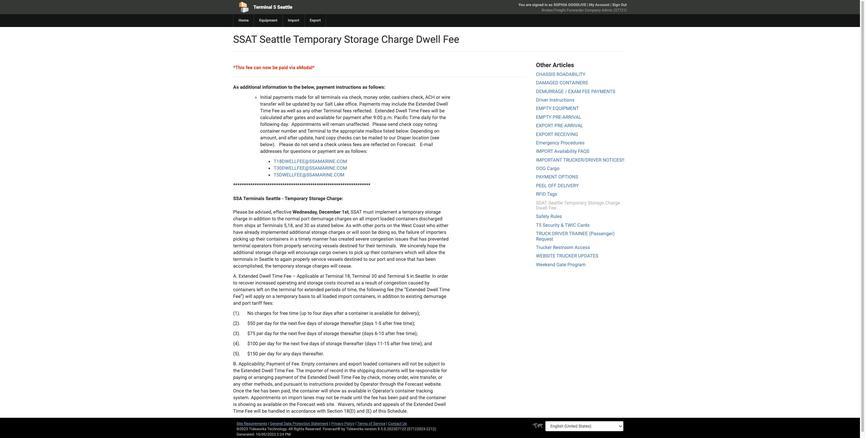 Task type: vqa. For each thing, say whether or not it's contained in the screenshot.
the OOG Cargo link
yes



Task type: locate. For each thing, give the bounding box(es) containing it.
| up forecast®
[[329, 422, 330, 427]]

2 vertical spatial 5
[[379, 321, 381, 327]]

failure
[[406, 230, 419, 235]]

be right soon
[[372, 230, 377, 235]]

0 horizontal spatial terminal
[[233, 243, 250, 249]]

fee inside a. extended dwell time fee – applicable at terminal 18, terminal 30 and terminal 5 in seattle: in order to recover increased operating and storage costs incurred as a result of congestion caused by containers left on the terminal for extended periods of time, the following fee (the "extended dwell time fee") will apply on a temporary basis to all loaded import containers, in addition to existing demurrage and port tariff fees:
[[284, 274, 291, 279]]

1st
[[342, 210, 349, 215]]

as inside a. extended dwell time fee – applicable at terminal 18, terminal 30 and terminal 5 in seattle: in order to recover increased operating and storage costs incurred as a result of congestion caused by containers left on the terminal for extended periods of time, the following fee (the "extended dwell time fee") will apply on a temporary basis to all loaded import containers, in addition to existing demurrage and port tariff fees:
[[355, 281, 360, 286]]

order, down documents
[[397, 375, 409, 381]]

2 vertical spatial not
[[326, 396, 333, 401]]

operator
[[360, 382, 379, 387]]

general
[[270, 422, 283, 427]]

all inside , ssat must implement a temporary storage charge in addition to the normal port demurrage charges on all import loaded containers discharged from ships at terminals 5,18, and 30 as stated below. as with other ports on the west coast who either have already implemented additional storage charges or will soon be doing so, the failure of importers picking up their containers in a timely manner has created severe congestion issues that has prevented terminal operators from properly servicing vessels destined for their terminals.  we sincerely hope the additional storage charge will encourage cargo owners to pick up their containers which will allow the terminals in seattle to again properly service vessels destined to our port and once that has been accomplished, the temporary storage charges will cease.
[[359, 216, 364, 222]]

equipment link
[[254, 14, 282, 27]]

(days left 6-
[[362, 331, 374, 337]]

time left daily on the left
[[409, 115, 420, 120]]

containers down recover
[[233, 287, 255, 293]]

at up costs on the bottom left of page
[[320, 274, 324, 279]]

storage up (4).      $100 per day for the next five days of storage thereafter (days 11-15 after free time); and
[[323, 331, 339, 337]]

1 vertical spatial charge
[[272, 250, 287, 256]]

made
[[295, 95, 307, 100], [340, 396, 352, 401]]

day for $100
[[267, 341, 275, 347]]

1 horizontal spatial charge
[[605, 200, 620, 206]]

at inside a. extended dwell time fee – applicable at terminal 18, terminal 30 and terminal 5 in seattle: in order to recover increased operating and storage costs incurred as a result of congestion caused by containers left on the terminal for extended periods of time, the following fee (the "extended dwell time fee") will apply on a temporary basis to all loaded import containers, in addition to existing demurrage and port tariff fees:
[[320, 274, 324, 279]]

1 export from the top
[[536, 123, 553, 128]]

wednesday,
[[293, 210, 318, 215]]

(days for 11-
[[365, 341, 376, 347]]

be up well at left
[[286, 102, 291, 107]]

via left emodal* at the left top
[[289, 65, 295, 70]]

forecast up tracking
[[405, 382, 423, 387]]

thereafter for 11-
[[343, 341, 364, 347]]

demurrage inside a. extended dwell time fee – applicable at terminal 18, terminal 30 and terminal 5 in seattle: in order to recover increased operating and storage costs incurred as a result of congestion caused by containers left on the terminal for extended periods of time, the following fee (the "extended dwell time fee") will apply on a temporary basis to all loaded import containers, in addition to existing demurrage and port tariff fees:
[[424, 294, 446, 300]]

on up fees:
[[266, 294, 271, 300]]

terminal inside 'terminal 5 seattle' 'link'
[[253, 4, 272, 10]]

doing
[[378, 230, 390, 235]]

0 vertical spatial terminals
[[243, 196, 264, 202]]

0 vertical spatial arrival
[[563, 114, 581, 120]]

their down severe
[[366, 243, 375, 249]]

1 vertical spatial can
[[353, 135, 361, 141]]

0 horizontal spatial appointments
[[251, 396, 281, 401]]

2 horizontal spatial are
[[526, 3, 531, 7]]

addition inside , ssat must implement a temporary storage charge in addition to the normal port demurrage charges on all import loaded containers discharged from ships at terminals 5,18, and 30 as stated below. as with other ports on the west coast who either have already implemented additional storage charges or will soon be doing so, the failure of importers picking up their containers in a timely manner has created severe congestion issues that has prevented terminal operators from properly servicing vessels destined for their terminals.  we sincerely hope the additional storage charge will encourage cargo owners to pick up their containers which will allow the terminals in seattle to again properly service vessels destined to our port and once that has been accomplished, the temporary storage charges will cease.
[[254, 216, 271, 222]]

to left pick on the left bottom
[[349, 250, 353, 256]]

operator's
[[372, 389, 394, 394]]

in inside you are signed in as sophia goodlive | my account | sign out broker/freight forwarder company admin (57721)
[[545, 3, 548, 7]]

0 horizontal spatial send
[[309, 142, 319, 147]]

0 vertical spatial (days
[[362, 321, 374, 327]]

money up office. payments
[[364, 95, 378, 100]]

loaded inside a. extended dwell time fee – applicable at terminal 18, terminal 30 and terminal 5 in seattle: in order to recover increased operating and storage costs incurred as a result of congestion caused by containers left on the terminal for extended periods of time, the following fee (the "extended dwell time fee") will apply on a temporary basis to all loaded import containers, in addition to existing demurrage and port tariff fees:
[[323, 294, 337, 300]]

congestion inside a. extended dwell time fee – applicable at terminal 18, terminal 30 and terminal 5 in seattle: in order to recover increased operating and storage costs incurred as a result of congestion caused by containers left on the terminal for extended periods of time, the following fee (the "extended dwell time fee") will apply on a temporary basis to all loaded import containers, in addition to existing demurrage and port tariff fees:
[[384, 281, 407, 286]]

1 horizontal spatial terminals
[[321, 95, 341, 100]]

day up '(5).      $150 per day for any days thereafter.'
[[267, 341, 275, 347]]

1 vertical spatial demurrage
[[424, 294, 446, 300]]

of inside , ssat must implement a temporary storage charge in addition to the normal port demurrage charges on all import loaded containers discharged from ships at terminals 5,18, and 30 as stated below. as with other ports on the west coast who either have already implemented additional storage charges or will soon be doing so, the failure of importers picking up their containers in a timely manner has created severe congestion issues that has prevented terminal operators from properly servicing vessels destined for their terminals.  we sincerely hope the additional storage charge will encourage cargo owners to pick up their containers which will allow the terminals in seattle to again properly service vessels destined to our port and once that has been accomplished, the temporary storage charges will cease.
[[420, 230, 425, 235]]

five for $75
[[298, 331, 306, 337]]

day up payment
[[267, 352, 275, 357]]

1 vertical spatial loaded
[[323, 294, 337, 300]]

via
[[289, 65, 295, 70], [342, 95, 348, 100]]

seattle inside 'link'
[[277, 4, 292, 10]]

loaded inside b. applicability; payment of fee. empty containers and export loaded containers will not be subject to the extended dwell time fee. the importer of record in the shipping documents will be responsible for paying or arranging payment of the extended dwell time fee by check, money order, wire transfer, or any other methods, and pursuant to instructions provided by operator through the forecast website. once the fee has been paid, the container will show as available in operator's container tracking system. appointments on import lanes may not be made until the fee has been paid and the container is showing as available on the forecast web site.  waivers, refunds and appeals of the extended dwell time fee will be handled in accordance with section 18(d) and (e) of this schedule.
[[363, 362, 377, 367]]

please inside initial payments made for all terminals via check, money order, cashiers check, ach or wire transfer will be updated by our salt lake office. payments may include the extended dwell time fee as well as any other terminal fees reflected.  extended dwell time fees will be calculated after gates and available for payment after 9:00 p.m. pacific time daily for the following day.  appointments will remain unaffected.  please send check copy noting container number and terminal to the appropriate mailbox listed below. depending on amount, and after update, hard copy checks can be mailed to our draper location (see below).   please do not send a check unless fees are reflected on forecast.   e-mail addresses for questions or payment are as follows:
[[373, 122, 387, 127]]

policy
[[344, 422, 355, 427]]

will down payments
[[278, 102, 285, 107]]

demurrage / exam fee payments link
[[536, 89, 615, 94]]

| up 9.5.0.202307122
[[386, 422, 387, 427]]

cease.
[[339, 264, 352, 269]]

1 vertical spatial may
[[316, 396, 325, 401]]

0 vertical spatial next
[[288, 321, 297, 327]]

of inside site requirements | general data protection statement | privacy policy | terms of service | contact us ©2023 tideworks technology. all rights reserved. forecast® by tideworks version 9.5.0.202307122 (07122023-2212) generated: 10/05/2023 2:24 pm
[[369, 422, 372, 427]]

extended up recover
[[239, 274, 258, 279]]

terminal up the hard
[[307, 129, 326, 134]]

temporary inside a. extended dwell time fee – applicable at terminal 18, terminal 30 and terminal 5 in seattle: in order to recover increased operating and storage costs incurred as a result of congestion caused by containers left on the terminal for extended periods of time, the following fee (the "extended dwell time fee") will apply on a temporary basis to all loaded import containers, in addition to existing demurrage and port tariff fees:
[[276, 294, 298, 300]]

rfid
[[536, 192, 546, 197]]

fees:
[[263, 301, 274, 306]]

0 vertical spatial 30
[[304, 223, 309, 229]]

(2).      $50 per day for the next five days of storage thereafter (days 1-5 after free time);
[[233, 321, 415, 327]]

1 vertical spatial please
[[233, 210, 247, 215]]

1 horizontal spatial can
[[353, 135, 361, 141]]

1 horizontal spatial fees
[[353, 142, 362, 147]]

0 vertical spatial please
[[373, 122, 387, 127]]

1 horizontal spatial not
[[326, 396, 333, 401]]

will down showing at the left bottom of the page
[[254, 409, 261, 414]]

seattle inside , ssat must implement a temporary storage charge in addition to the normal port demurrage charges on all import loaded containers discharged from ships at terminals 5,18, and 30 as stated below. as with other ports on the west coast who either have already implemented additional storage charges or will soon be doing so, the failure of importers picking up their containers in a timely manner has created severe congestion issues that has prevented terminal operators from properly servicing vessels destined for their terminals.  we sincerely hope the additional storage charge will encourage cargo owners to pick up their containers which will allow the terminals in seattle to again properly service vessels destined to our port and once that has been accomplished, the temporary storage charges will cease.
[[259, 257, 274, 262]]

made inside b. applicability; payment of fee. empty containers and export loaded containers will not be subject to the extended dwell time fee. the importer of record in the shipping documents will be responsible for paying or arranging payment of the extended dwell time fee by check, money order, wire transfer, or any other methods, and pursuant to instructions provided by operator through the forecast website. once the fee has been paid, the container will show as available in operator's container tracking system. appointments on import lanes may not be made until the fee has been paid and the container is showing as available on the forecast web site.  waivers, refunds and appeals of the extended dwell time fee will be handled in accordance with section 18(d) and (e) of this schedule.
[[340, 396, 352, 401]]

periods
[[325, 287, 341, 293]]

1 horizontal spatial from
[[273, 243, 283, 249]]

containers
[[560, 80, 588, 86]]

next for $50
[[288, 321, 297, 327]]

2 vertical spatial next
[[291, 341, 300, 347]]

containers
[[396, 216, 418, 222], [266, 237, 289, 242], [381, 250, 403, 256], [233, 287, 255, 293], [316, 362, 338, 367], [378, 362, 401, 367]]

a inside initial payments made for all terminals via check, money order, cashiers check, ach or wire transfer will be updated by our salt lake office. payments may include the extended dwell time fee as well as any other terminal fees reflected.  extended dwell time fees will be calculated after gates and available for payment after 9:00 p.m. pacific time daily for the following day.  appointments will remain unaffected.  please send check copy noting container number and terminal to the appropriate mailbox listed below. depending on amount, and after update, hard copy checks can be mailed to our draper location (see below).   please do not send a check unless fees are reflected on forecast.   e-mail addresses for questions or payment are as follows:
[[320, 142, 323, 147]]

that down failure
[[410, 237, 418, 242]]

t30dwellfee@ssamarine.com link
[[274, 166, 347, 171]]

paid right 'now'
[[279, 65, 288, 70]]

0 vertical spatial properly
[[284, 243, 301, 249]]

will down sincerely
[[418, 250, 425, 256]]

any inside initial payments made for all terminals via check, money order, cashiers check, ach or wire transfer will be updated by our salt lake office. payments may include the extended dwell time fee as well as any other terminal fees reflected.  extended dwell time fees will be calculated after gates and available for payment after 9:00 p.m. pacific time daily for the following day.  appointments will remain unaffected.  please send check copy noting container number and terminal to the appropriate mailbox listed below. depending on amount, and after update, hard copy checks can be mailed to our draper location (see below).   please do not send a check unless fees are reflected on forecast.   e-mail addresses for questions or payment are as follows:
[[303, 108, 310, 114]]

days for 6-
[[307, 331, 317, 337]]

demurrage down in
[[424, 294, 446, 300]]

terminals inside initial payments made for all terminals via check, money order, cashiers check, ach or wire transfer will be updated by our salt lake office. payments may include the extended dwell time fee as well as any other terminal fees reflected.  extended dwell time fees will be calculated after gates and available for payment after 9:00 p.m. pacific time daily for the following day.  appointments will remain unaffected.  please send check copy noting container number and terminal to the appropriate mailbox listed below. depending on amount, and after update, hard copy checks can be mailed to our draper location (see below).   please do not send a check unless fees are reflected on forecast.   e-mail addresses for questions or payment are as follows:
[[321, 95, 341, 100]]

0 horizontal spatial addition
[[254, 216, 271, 222]]

office. payments
[[345, 102, 380, 107]]

depending
[[411, 129, 433, 134]]

ssat
[[233, 33, 257, 45], [536, 200, 547, 206], [351, 210, 362, 215]]

0 horizontal spatial other
[[242, 382, 253, 387]]

1 horizontal spatial at
[[320, 274, 324, 279]]

0 vertical spatial pre-
[[553, 114, 563, 120]]

order
[[437, 274, 448, 279]]

cashiers
[[392, 95, 410, 100]]

below. inside , ssat must implement a temporary storage charge in addition to the normal port demurrage charges on all import loaded containers discharged from ships at terminals 5,18, and 30 as stated below. as with other ports on the west coast who either have already implemented additional storage charges or will soon be doing so, the failure of importers picking up their containers in a timely manner has created severe congestion issues that has prevented terminal operators from properly servicing vessels destined for their terminals.  we sincerely hope the additional storage charge will encourage cargo owners to pick up their containers which will allow the terminals in seattle to again properly service vessels destined to our port and once that has been accomplished, the temporary storage charges will cease.
[[331, 223, 345, 229]]

below. up 'draper'
[[396, 129, 409, 134]]

0 horizontal spatial can
[[254, 65, 261, 70]]

0 horizontal spatial from
[[233, 223, 243, 229]]

up right pick on the left bottom
[[364, 250, 369, 256]]

0 horizontal spatial 5
[[273, 4, 276, 10]]

2 vertical spatial are
[[337, 149, 344, 154]]

has down operator's
[[379, 396, 387, 401]]

©2023 tideworks
[[237, 428, 266, 432]]

1 vertical spatial as
[[346, 223, 351, 229]]

0 horizontal spatial storage
[[309, 196, 325, 202]]

check, inside b. applicability; payment of fee. empty containers and export loaded containers will not be subject to the extended dwell time fee. the importer of record in the shipping documents will be responsible for paying or arranging payment of the extended dwell time fee by check, money order, wire transfer, or any other methods, and pursuant to instructions provided by operator through the forecast website. once the fee has been paid, the container will show as available in operator's container tracking system. appointments on import lanes may not be made until the fee has been paid and the container is showing as available on the forecast web site.  waivers, refunds and appeals of the extended dwell time fee will be handled in accordance with section 18(d) and (e) of this schedule.
[[367, 375, 381, 381]]

0 horizontal spatial any
[[233, 382, 241, 387]]

1 horizontal spatial loaded
[[363, 362, 377, 367]]

any inside b. applicability; payment of fee. empty containers and export loaded containers will not be subject to the extended dwell time fee. the importer of record in the shipping documents will be responsible for paying or arranging payment of the extended dwell time fee by check, money order, wire transfer, or any other methods, and pursuant to instructions provided by operator through the forecast website. once the fee has been paid, the container will show as available in operator's container tracking system. appointments on import lanes may not be made until the fee has been paid and the container is showing as available on the forecast web site.  waivers, refunds and appeals of the extended dwell time fee will be handled in accordance with section 18(d) and (e) of this schedule.
[[233, 382, 241, 387]]

on down paid,
[[282, 396, 287, 401]]

next for $75
[[288, 331, 297, 337]]

appointments
[[291, 122, 321, 127], [251, 396, 281, 401]]

export receiving link
[[536, 132, 578, 137]]

0 vertical spatial paid
[[279, 65, 288, 70]]

site requirements link
[[237, 422, 267, 427]]

(4).      $100 per day for the next five days of storage thereafter (days 11-15 after free time); and
[[233, 341, 432, 347]]

1 vertical spatial (days
[[362, 331, 374, 337]]

pre- down empty pre-arrival link
[[555, 123, 565, 128]]

0 vertical spatial is
[[370, 311, 373, 316]]

container inside initial payments made for all terminals via check, money order, cashiers check, ach or wire transfer will be updated by our salt lake office. payments may include the extended dwell time fee as well as any other terminal fees reflected.  extended dwell time fees will be calculated after gates and available for payment after 9:00 p.m. pacific time daily for the following day.  appointments will remain unaffected.  please send check copy noting container number and terminal to the appropriate mailbox listed below. depending on amount, and after update, hard copy checks can be mailed to our draper location (see below).   please do not send a check unless fees are reflected on forecast.   e-mail addresses for questions or payment are as follows:
[[260, 129, 280, 134]]

by right updated
[[311, 102, 316, 107]]

for inside b. applicability; payment of fee. empty containers and export loaded containers will not be subject to the extended dwell time fee. the importer of record in the shipping documents will be responsible for paying or arranging payment of the extended dwell time fee by check, money order, wire transfer, or any other methods, and pursuant to instructions provided by operator through the forecast website. once the fee has been paid, the container will show as available in operator's container tracking system. appointments on import lanes may not be made until the fee has been paid and the container is showing as available on the forecast web site.  waivers, refunds and appeals of the extended dwell time fee will be handled in accordance with section 18(d) and (e) of this schedule.
[[441, 369, 447, 374]]

rfid tags link
[[536, 192, 557, 197]]

terminals inside , ssat must implement a temporary storage charge in addition to the normal port demurrage charges on all import loaded containers discharged from ships at terminals 5,18, and 30 as stated below. as with other ports on the west coast who either have already implemented additional storage charges or will soon be doing so, the failure of importers picking up their containers in a timely manner has created severe congestion issues that has prevented terminal operators from properly servicing vessels destined for their terminals.  we sincerely hope the additional storage charge will encourage cargo owners to pick up their containers which will allow the terminals in seattle to again properly service vessels destined to our port and once that has been accomplished, the temporary storage charges will cease.
[[233, 257, 253, 262]]

30 down the wednesday,
[[304, 223, 309, 229]]

export
[[536, 123, 553, 128], [536, 132, 553, 137]]

is down 'containers,'
[[370, 311, 373, 316]]

free down delivery);
[[394, 321, 402, 327]]

-
[[282, 196, 284, 202]]

payment up pursuant
[[275, 375, 293, 381]]

seattle left -
[[266, 196, 281, 202]]

of down (3).      $75 per day for the next five days of storage thereafter (days 6-10 after free time); in the bottom of the page
[[320, 341, 325, 347]]

of up schedule. at the left of the page
[[400, 402, 405, 408]]

next for $100
[[291, 341, 300, 347]]

extended down tracking
[[414, 402, 433, 408]]

30 up result
[[372, 274, 377, 279]]

congestion up (the
[[384, 281, 407, 286]]

equipment
[[553, 106, 579, 111]]

five for $50
[[298, 321, 306, 327]]

be left responsible
[[409, 369, 414, 374]]

(3).      $75 per day for the next five days of storage thereafter (days 6-10 after free time);
[[233, 331, 418, 337]]

0 vertical spatial with
[[353, 223, 361, 229]]

and up 'this'
[[374, 402, 382, 408]]

normal
[[285, 216, 300, 222]]

fee")
[[233, 294, 244, 300]]

6-
[[375, 331, 379, 337]]

day
[[264, 321, 272, 327], [264, 331, 272, 337], [267, 341, 275, 347], [267, 352, 275, 357]]

import down must
[[365, 216, 379, 222]]

has down methods,
[[261, 389, 268, 394]]

0 horizontal spatial at
[[257, 223, 261, 229]]

0 horizontal spatial follows:
[[351, 149, 368, 154]]

showing
[[238, 402, 256, 408]]

to down a.
[[233, 281, 237, 286]]

1 horizontal spatial ssat
[[351, 210, 362, 215]]

fee inside a. extended dwell time fee – applicable at terminal 18, terminal 30 and terminal 5 in seattle: in order to recover increased operating and storage costs incurred as a result of congestion caused by containers left on the terminal for extended periods of time, the following fee (the "extended dwell time fee") will apply on a temporary basis to all loaded import containers, in addition to existing demurrage and port tariff fees:
[[387, 287, 394, 293]]

terminal up result
[[352, 274, 370, 279]]

can inside initial payments made for all terminals via check, money order, cashiers check, ach or wire transfer will be updated by our salt lake office. payments may include the extended dwell time fee as well as any other terminal fees reflected.  extended dwell time fees will be calculated after gates and available for payment after 9:00 p.m. pacific time daily for the following day.  appointments will remain unaffected.  please send check copy noting container number and terminal to the appropriate mailbox listed below. depending on amount, and after update, hard copy checks can be mailed to our draper location (see below).   please do not send a check unless fees are reflected on forecast.   e-mail addresses for questions or payment are as follows:
[[353, 135, 361, 141]]

operating
[[277, 281, 297, 286]]

time down payment
[[274, 369, 285, 374]]

via inside initial payments made for all terminals via check, money order, cashiers check, ach or wire transfer will be updated by our salt lake office. payments may include the extended dwell time fee as well as any other terminal fees reflected.  extended dwell time fees will be calculated after gates and available for payment after 9:00 p.m. pacific time daily for the following day.  appointments will remain unaffected.  please send check copy noting container number and terminal to the appropriate mailbox listed below. depending on amount, and after update, hard copy checks can be mailed to our draper location (see below).   please do not send a check unless fees are reflected on forecast.   e-mail addresses for questions or payment are as follows:
[[342, 95, 348, 100]]

not
[[301, 142, 308, 147], [410, 362, 417, 367], [326, 396, 333, 401]]

at right "ships"
[[257, 223, 261, 229]]

properly down timely
[[284, 243, 301, 249]]

port inside a. extended dwell time fee – applicable at terminal 18, terminal 30 and terminal 5 in seattle: in order to recover increased operating and storage costs incurred as a result of congestion caused by containers left on the terminal for extended periods of time, the following fee (the "extended dwell time fee") will apply on a temporary basis to all loaded import containers, in addition to existing demurrage and port tariff fees:
[[242, 301, 251, 306]]

containers inside a. extended dwell time fee – applicable at terminal 18, terminal 30 and terminal 5 in seattle: in order to recover increased operating and storage costs incurred as a result of congestion caused by containers left on the terminal for extended periods of time, the following fee (the "extended dwell time fee") will apply on a temporary basis to all loaded import containers, in addition to existing demurrage and port tariff fees:
[[233, 287, 255, 293]]

fees right unless
[[353, 142, 362, 147]]

t18dwellfee@ssamarine.com
[[274, 159, 347, 164]]

sincerely
[[408, 243, 426, 249]]

is
[[370, 311, 373, 316], [233, 402, 237, 408]]

2 horizontal spatial ssat
[[536, 200, 547, 206]]

on up severe
[[353, 216, 358, 222]]

1 vertical spatial vessels
[[327, 257, 343, 262]]

0 vertical spatial terminal
[[233, 243, 250, 249]]

1 horizontal spatial demurrage
[[424, 294, 446, 300]]

charge inside other articles chassis roadability damaged containers demurrage / exam fee payments driver instructions empty equipment empty pre-arrival export pre-arrival export receiving emergency procedures import availability faqs important trucker/driver notices!! oog cargo payment options peel off delivery rfid tags ssat seattle temporary storage charge dwell fee safety rules t5 security & twic cards truck driver trainee (passenger) request trucker restroom access website trucker updates weekend gate program
[[605, 200, 620, 206]]

1 horizontal spatial check,
[[367, 375, 381, 381]]

extended
[[304, 287, 324, 293]]

sign
[[612, 3, 620, 7]]

until
[[353, 396, 362, 401]]

a. extended dwell time fee – applicable at terminal 18, terminal 30 and terminal 5 in seattle: in order to recover increased operating and storage costs incurred as a result of congestion caused by containers left on the terminal for extended periods of time, the following fee (the "extended dwell time fee") will apply on a temporary basis to all loaded import containers, in addition to existing demurrage and port tariff fees:
[[233, 274, 450, 306]]

payment right below,
[[316, 85, 335, 90]]

once
[[233, 389, 244, 394]]

a.
[[233, 274, 238, 279]]

free right 10
[[396, 331, 405, 337]]

storage inside a. extended dwell time fee – applicable at terminal 18, terminal 30 and terminal 5 in seattle: in order to recover increased operating and storage costs incurred as a result of congestion caused by containers left on the terminal for extended periods of time, the following fee (the "extended dwell time fee") will apply on a temporary basis to all loaded import containers, in addition to existing demurrage and port tariff fees:
[[307, 281, 323, 286]]

pm
[[285, 433, 291, 437]]

congestion inside , ssat must implement a temporary storage charge in addition to the normal port demurrage charges on all import loaded containers discharged from ships at terminals 5,18, and 30 as stated below. as with other ports on the west coast who either have already implemented additional storage charges or will soon be doing so, the failure of importers picking up their containers in a timely manner has created severe congestion issues that has prevented terminal operators from properly servicing vessels destined for their terminals.  we sincerely hope the additional storage charge will encourage cargo owners to pick up their containers which will allow the terminals in seattle to again properly service vessels destined to our port and once that has been accomplished, the temporary storage charges will cease.
[[370, 237, 394, 242]]

0 horizontal spatial charge
[[233, 216, 248, 222]]

days for 1-
[[307, 321, 317, 327]]

export pre-arrival link
[[536, 123, 583, 128]]

vessels up cargo
[[323, 243, 338, 249]]

1 vertical spatial other
[[363, 223, 374, 229]]

2 vertical spatial ssat
[[351, 210, 362, 215]]

additional up initial on the top left of the page
[[240, 85, 261, 90]]

please
[[373, 122, 387, 127], [233, 210, 247, 215]]

0 vertical spatial from
[[233, 223, 243, 229]]

import down paid,
[[288, 396, 302, 401]]

are right you
[[526, 3, 531, 7]]

generated:
[[237, 433, 255, 437]]

as inside , ssat must implement a temporary storage charge in addition to the normal port demurrage charges on all import loaded containers discharged from ships at terminals 5,18, and 30 as stated below. as with other ports on the west coast who either have already implemented additional storage charges or will soon be doing so, the failure of importers picking up their containers in a timely manner has created severe congestion issues that has prevented terminal operators from properly servicing vessels destined for their terminals.  we sincerely hope the additional storage charge will encourage cargo owners to pick up their containers which will allow the terminals in seattle to again properly service vessels destined to our port and once that has been accomplished, the temporary storage charges will cease.
[[311, 223, 316, 229]]

five for $100
[[301, 341, 308, 347]]

ports
[[375, 223, 386, 229]]

0 horizontal spatial may
[[316, 396, 325, 401]]

implement
[[375, 210, 397, 215]]

terminals up accomplished,
[[233, 257, 253, 262]]

free left time
[[280, 311, 288, 316]]

10
[[379, 331, 384, 337]]

1 horizontal spatial copy
[[413, 122, 423, 127]]

program
[[568, 262, 586, 268]]

can left 'now'
[[254, 65, 261, 70]]

copy
[[413, 122, 423, 127], [326, 135, 336, 141]]

0 vertical spatial loaded
[[380, 216, 395, 222]]

1 horizontal spatial follows:
[[369, 85, 385, 90]]

to right the (up
[[308, 311, 312, 316]]

accomplished,
[[233, 264, 264, 269]]

free for (4).      $100 per day for the next five days of storage thereafter (days 11-15 after free time); and
[[402, 341, 410, 347]]

0 horizontal spatial check,
[[349, 95, 362, 100]]

to down extended
[[311, 294, 315, 300]]

1 horizontal spatial is
[[370, 311, 373, 316]]

seattle up the import at the left top
[[277, 4, 292, 10]]

1 horizontal spatial money
[[382, 375, 396, 381]]

now
[[263, 65, 271, 70]]

containers down implemented
[[266, 237, 289, 242]]

coast
[[413, 223, 425, 229]]

0 vertical spatial demurrage
[[311, 216, 334, 222]]

2 horizontal spatial loaded
[[380, 216, 395, 222]]

0 vertical spatial check
[[399, 122, 412, 127]]

following inside initial payments made for all terminals via check, money order, cashiers check, ach or wire transfer will be updated by our salt lake office. payments may include the extended dwell time fee as well as any other terminal fees reflected.  extended dwell time fees will be calculated after gates and available for payment after 9:00 p.m. pacific time daily for the following day.  appointments will remain unaffected.  please send check copy noting container number and terminal to the appropriate mailbox listed below. depending on amount, and after update, hard copy checks can be mailed to our draper location (see below).   please do not send a check unless fees are reflected on forecast.   e-mail addresses for questions or payment are as follows:
[[260, 122, 280, 127]]

1 vertical spatial money
[[382, 375, 396, 381]]

time,
[[347, 287, 358, 293]]

2 export from the top
[[536, 132, 553, 137]]

with inside b. applicability; payment of fee. empty containers and export loaded containers will not be subject to the extended dwell time fee. the importer of record in the shipping documents will be responsible for paying or arranging payment of the extended dwell time fee by check, money order, wire transfer, or any other methods, and pursuant to instructions provided by operator through the forecast website. once the fee has been paid, the container will show as available in operator's container tracking system. appointments on import lanes may not be made until the fee has been paid and the container is showing as available on the forecast web site.  waivers, refunds and appeals of the extended dwell time fee will be handled in accordance with section 18(d) and (e) of this schedule.
[[317, 409, 326, 414]]

(1).      no charges for free time (up to four days after a container is available for delivery);
[[233, 311, 420, 316]]

as up gates
[[296, 108, 302, 114]]

check, up office. payments
[[349, 95, 362, 100]]

fee.
[[292, 362, 300, 367], [286, 369, 295, 374]]

0 horizontal spatial order,
[[379, 95, 391, 100]]

&
[[561, 223, 564, 228]]

all inside a. extended dwell time fee – applicable at terminal 18, terminal 30 and terminal 5 in seattle: in order to recover increased operating and storage costs incurred as a result of congestion caused by containers left on the terminal for extended periods of time, the following fee (the "extended dwell time fee") will apply on a temporary basis to all loaded import containers, in addition to existing demurrage and port tariff fees:
[[317, 294, 321, 300]]

fees down lake
[[343, 108, 352, 114]]

available down salt
[[316, 115, 335, 120]]

follows: up office. payments
[[369, 85, 385, 90]]

our inside , ssat must implement a temporary storage charge in addition to the normal port demurrage charges on all import loaded containers discharged from ships at terminals 5,18, and 30 as stated below. as with other ports on the west coast who either have already implemented additional storage charges or will soon be doing so, the failure of importers picking up their containers in a timely manner has created severe congestion issues that has prevented terminal operators from properly servicing vessels destined for their terminals.  we sincerely hope the additional storage charge will encourage cargo owners to pick up their containers which will allow the terminals in seattle to again properly service vessels destined to our port and once that has been accomplished, the temporary storage charges will cease.
[[369, 257, 376, 262]]

export
[[310, 18, 321, 23]]

of right payment
[[286, 362, 290, 367]]

responsible
[[416, 369, 440, 374]]

0 horizontal spatial ssat
[[233, 33, 257, 45]]

gate
[[557, 262, 566, 268]]

addition
[[254, 216, 271, 222], [382, 294, 399, 300]]

operators
[[252, 243, 272, 249]]

statement
[[311, 422, 328, 427]]

terms of service link
[[357, 422, 386, 427]]

their up operators
[[256, 237, 265, 242]]

(days for 6-
[[362, 331, 374, 337]]

1 vertical spatial 5
[[406, 274, 409, 279]]

0 vertical spatial export
[[536, 123, 553, 128]]

1 vertical spatial paid
[[399, 396, 408, 401]]

charge
[[233, 216, 248, 222], [272, 250, 287, 256]]

pre- down empty equipment link
[[553, 114, 563, 120]]

0 vertical spatial wire
[[441, 95, 450, 100]]

emergency procedures link
[[536, 140, 585, 146]]

0 horizontal spatial 30
[[304, 223, 309, 229]]

1 vertical spatial properly
[[293, 257, 310, 262]]

order, inside initial payments made for all terminals via check, money order, cashiers check, ach or wire transfer will be updated by our salt lake office. payments may include the extended dwell time fee as well as any other terminal fees reflected.  extended dwell time fees will be calculated after gates and available for payment after 9:00 p.m. pacific time daily for the following day.  appointments will remain unaffected.  please send check copy noting container number and terminal to the appropriate mailbox listed below. depending on amount, and after update, hard copy checks can be mailed to our draper location (see below).   please do not send a check unless fees are reflected on forecast.   e-mail addresses for questions or payment are as follows:
[[379, 95, 391, 100]]

wire left transfer,
[[410, 375, 419, 381]]

site
[[237, 422, 243, 427]]

2 vertical spatial five
[[301, 341, 308, 347]]

0 vertical spatial copy
[[413, 122, 423, 127]]

0 horizontal spatial with
[[317, 409, 326, 414]]

1 vertical spatial copy
[[326, 135, 336, 141]]

or up website.
[[438, 375, 443, 381]]

import down time,
[[338, 294, 352, 300]]

available up until
[[348, 389, 366, 394]]

pre-
[[553, 114, 563, 120], [555, 123, 565, 128]]

terminal up (the
[[387, 274, 405, 279]]

0 vertical spatial port
[[301, 216, 310, 222]]

0 vertical spatial time);
[[403, 321, 415, 327]]

ships
[[244, 223, 256, 229]]

via for paid
[[289, 65, 295, 70]]

in right signed
[[545, 3, 548, 7]]

2 vertical spatial our
[[369, 257, 376, 262]]

1 vertical spatial wire
[[410, 375, 419, 381]]

terms
[[357, 422, 368, 427]]

will up severe
[[352, 230, 359, 235]]

be
[[273, 65, 278, 70], [286, 102, 291, 107], [439, 108, 445, 114], [362, 135, 367, 141], [249, 210, 254, 215], [372, 230, 377, 235], [418, 362, 423, 367], [409, 369, 414, 374], [334, 396, 339, 401], [262, 409, 267, 414]]

send
[[388, 122, 398, 127], [309, 142, 319, 147]]

other
[[536, 62, 551, 69]]

0 vertical spatial following
[[260, 122, 280, 127]]

1 horizontal spatial wire
[[441, 95, 450, 100]]

after right 15
[[391, 341, 400, 347]]

import
[[288, 18, 299, 23]]

import inside , ssat must implement a temporary storage charge in addition to the normal port demurrage charges on all import loaded containers discharged from ships at terminals 5,18, and 30 as stated below. as with other ports on the west coast who either have already implemented additional storage charges or will soon be doing so, the failure of importers picking up their containers in a timely manner has created severe congestion issues that has prevented terminal operators from properly servicing vessels destined for their terminals.  we sincerely hope the additional storage charge will encourage cargo owners to pick up their containers which will allow the terminals in seattle to again properly service vessels destined to our port and once that has been accomplished, the temporary storage charges will cease.
[[365, 216, 379, 222]]

5 up equipment
[[273, 4, 276, 10]]

0 horizontal spatial charge
[[381, 33, 414, 45]]

below,
[[302, 85, 315, 90]]

0 vertical spatial been
[[425, 257, 436, 262]]

after
[[283, 115, 293, 120], [362, 115, 372, 120], [288, 135, 297, 141], [334, 311, 344, 316], [383, 321, 392, 327], [385, 331, 395, 337], [391, 341, 400, 347]]

2 vertical spatial time);
[[411, 341, 423, 347]]

ssat inside other articles chassis roadability damaged containers demurrage / exam fee payments driver instructions empty equipment empty pre-arrival export pre-arrival export receiving emergency procedures import availability faqs important trucker/driver notices!! oog cargo payment options peel off delivery rfid tags ssat seattle temporary storage charge dwell fee safety rules t5 security & twic cards truck driver trainee (passenger) request trucker restroom access website trucker updates weekend gate program
[[536, 200, 547, 206]]

trucker restroom access link
[[536, 245, 590, 250]]

all inside initial payments made for all terminals via check, money order, cashiers check, ach or wire transfer will be updated by our salt lake office. payments may include the extended dwell time fee as well as any other terminal fees reflected.  extended dwell time fees will be calculated after gates and available for payment after 9:00 p.m. pacific time daily for the following day.  appointments will remain unaffected.  please send check copy noting container number and terminal to the appropriate mailbox listed below. depending on amount, and after update, hard copy checks can be mailed to our draper location (see below).   please do not send a check unless fees are reflected on forecast.   e-mail addresses for questions or payment are as follows:
[[315, 95, 320, 100]]

storage down operators
[[255, 250, 271, 256]]

2 horizontal spatial 5
[[406, 274, 409, 279]]

terminals right ssa
[[243, 196, 264, 202]]

for
[[308, 95, 314, 100], [336, 115, 342, 120], [432, 115, 438, 120], [283, 149, 289, 154], [359, 243, 365, 249], [297, 287, 303, 293], [273, 311, 279, 316], [394, 311, 400, 316], [273, 321, 279, 327], [273, 331, 279, 337], [276, 341, 282, 347], [276, 352, 282, 357], [441, 369, 447, 374]]

1 horizontal spatial send
[[388, 122, 398, 127]]

as down unless
[[345, 149, 350, 154]]

arrival
[[563, 114, 581, 120], [565, 123, 583, 128]]

are down mailed
[[363, 142, 370, 147]]

mailbox
[[365, 129, 382, 134]]

ssa
[[233, 196, 242, 202]]

fee left (the
[[387, 287, 394, 293]]

2 horizontal spatial been
[[425, 257, 436, 262]]



Task type: describe. For each thing, give the bounding box(es) containing it.
empty equipment link
[[536, 106, 579, 111]]

****************************************************************
[[233, 183, 370, 188]]

fee
[[582, 89, 590, 94]]

by inside initial payments made for all terminals via check, money order, cashiers check, ach or wire transfer will be updated by our salt lake office. payments may include the extended dwell time fee as well as any other terminal fees reflected.  extended dwell time fees will be calculated after gates and available for payment after 9:00 p.m. pacific time daily for the following day.  appointments will remain unaffected.  please send check copy noting container number and terminal to the appropriate mailbox listed below. depending on amount, and after update, hard copy checks can be mailed to our draper location (see below).   please do not send a check unless fees are reflected on forecast.   e-mail addresses for questions or payment are as follows:
[[311, 102, 316, 107]]

2 vertical spatial their
[[371, 250, 380, 256]]

fee inside other articles chassis roadability damaged containers demurrage / exam fee payments driver instructions empty equipment empty pre-arrival export pre-arrival export receiving emergency procedures import availability faqs important trucker/driver notices!! oog cargo payment options peel off delivery rfid tags ssat seattle temporary storage charge dwell fee safety rules t5 security & twic cards truck driver trainee (passenger) request trucker restroom access website trucker updates weekend gate program
[[549, 205, 556, 211]]

per for $150
[[259, 352, 266, 357]]

will left the show
[[321, 389, 328, 394]]

contact
[[388, 422, 402, 427]]

a left result
[[361, 281, 364, 286]]

been inside , ssat must implement a temporary storage charge in addition to the normal port demurrage charges on all import loaded containers discharged from ships at terminals 5,18, and 30 as stated below. as with other ports on the west coast who either have already implemented additional storage charges or will soon be doing so, the failure of importers picking up their containers in a timely manner has created severe congestion issues that has prevented terminal operators from properly servicing vessels destined for their terminals.  we sincerely hope the additional storage charge will encourage cargo owners to pick up their containers which will allow the terminals in seattle to again properly service vessels destined to our port and once that has been accomplished, the temporary storage charges will cease.
[[425, 257, 436, 262]]

15
[[384, 341, 389, 347]]

is inside b. applicability; payment of fee. empty containers and export loaded containers will not be subject to the extended dwell time fee. the importer of record in the shipping documents will be responsible for paying or arranging payment of the extended dwell time fee by check, money order, wire transfer, or any other methods, and pursuant to instructions provided by operator through the forecast website. once the fee has been paid, the container will show as available in operator's container tracking system. appointments on import lanes may not be made until the fee has been paid and the container is showing as available on the forecast web site.  waivers, refunds and appeals of the extended dwell time fee will be handled in accordance with section 18(d) and (e) of this schedule.
[[233, 402, 237, 408]]

available inside initial payments made for all terminals via check, money order, cashiers check, ach or wire transfer will be updated by our salt lake office. payments may include the extended dwell time fee as well as any other terminal fees reflected.  extended dwell time fees will be calculated after gates and available for payment after 9:00 p.m. pacific time daily for the following day.  appointments will remain unaffected.  please send check copy noting container number and terminal to the appropriate mailbox listed below. depending on amount, and after update, hard copy checks can be mailed to our draper location (see below).   please do not send a check unless fees are reflected on forecast.   e-mail addresses for questions or payment are as follows:
[[316, 115, 335, 120]]

severe
[[355, 237, 369, 242]]

restroom
[[553, 245, 574, 250]]

1 horizontal spatial up
[[364, 250, 369, 256]]

1 vertical spatial temporary
[[273, 264, 294, 269]]

will right documents
[[401, 369, 408, 374]]

1 horizontal spatial charge
[[272, 250, 287, 256]]

import inside a. extended dwell time fee – applicable at terminal 18, terminal 30 and terminal 5 in seattle: in order to recover increased operating and storage costs incurred as a result of congestion caused by containers left on the terminal for extended periods of time, the following fee (the "extended dwell time fee") will apply on a temporary basis to all loaded import containers, in addition to existing demurrage and port tariff fees:
[[338, 294, 352, 300]]

days for 11-
[[309, 341, 319, 347]]

time); for (4).      $100 per day for the next five days of storage thereafter (days 11-15 after free time); and
[[411, 341, 423, 347]]

time); for (2).      $50 per day for the next five days of storage thereafter (days 1-5 after free time);
[[403, 321, 415, 327]]

general data protection statement link
[[270, 422, 328, 427]]

after down well at left
[[283, 115, 293, 120]]

time); for (3).      $75 per day for the next five days of storage thereafter (days 6-10 after free time);
[[406, 331, 418, 337]]

import inside b. applicability; payment of fee. empty containers and export loaded containers will not be subject to the extended dwell time fee. the importer of record in the shipping documents will be responsible for paying or arranging payment of the extended dwell time fee by check, money order, wire transfer, or any other methods, and pursuant to instructions provided by operator through the forecast website. once the fee has been paid, the container will show as available in operator's container tracking system. appointments on import lanes may not be made until the fee has been paid and the container is showing as available on the forecast web site.  waivers, refunds and appeals of the extended dwell time fee will be handled in accordance with section 18(d) and (e) of this schedule.
[[288, 396, 302, 401]]

time down showing at the left bottom of the page
[[233, 409, 244, 414]]

0 vertical spatial vessels
[[323, 243, 338, 249]]

a left timely
[[295, 237, 297, 242]]

on down the increased
[[265, 287, 270, 293]]

driver
[[552, 231, 568, 237]]

free for (2).      $50 per day for the next five days of storage thereafter (days 1-5 after free time);
[[394, 321, 402, 327]]

to right pursuant
[[303, 382, 308, 387]]

be inside , ssat must implement a temporary storage charge in addition to the normal port demurrage charges on all import loaded containers discharged from ships at terminals 5,18, and 30 as stated below. as with other ports on the west coast who either have already implemented additional storage charges or will soon be doing so, the failure of importers picking up their containers in a timely manner has created severe congestion issues that has prevented terminal operators from properly servicing vessels destined for their terminals.  we sincerely hope the additional storage charge will encourage cargo owners to pick up their containers which will allow the terminals in seattle to again properly service vessels destined to our port and once that has been accomplished, the temporary storage charges will cease.
[[372, 230, 377, 235]]

contact us link
[[388, 422, 407, 427]]

containers up record
[[316, 362, 338, 367]]

or right the ach
[[436, 95, 440, 100]]

storage up manner
[[311, 230, 327, 235]]

be left mailed
[[362, 135, 367, 141]]

containers down terminals.
[[381, 250, 403, 256]]

of right result
[[378, 281, 382, 286]]

payment down the hard
[[318, 149, 336, 154]]

temporary inside other articles chassis roadability damaged containers demurrage / exam fee payments driver instructions empty equipment empty pre-arrival export pre-arrival export receiving emergency procedures import availability faqs important trucker/driver notices!! oog cargo payment options peel off delivery rfid tags ssat seattle temporary storage charge dwell fee safety rules t5 security & twic cards truck driver trainee (passenger) request trucker restroom access website trucker updates weekend gate program
[[564, 200, 587, 206]]

as inside , ssat must implement a temporary storage charge in addition to the normal port demurrage charges on all import loaded containers discharged from ships at terminals 5,18, and 30 as stated below. as with other ports on the west coast who either have already implemented additional storage charges or will soon be doing so, the failure of importers picking up their containers in a timely manner has created severe congestion issues that has prevented terminal operators from properly servicing vessels destined for their terminals.  we sincerely hope the additional storage charge will encourage cargo owners to pick up their containers which will allow the terminals in seattle to again properly service vessels destined to our port and once that has been accomplished, the temporary storage charges will cease.
[[346, 223, 351, 229]]

order, inside b. applicability; payment of fee. empty containers and export loaded containers will not be subject to the extended dwell time fee. the importer of record in the shipping documents will be responsible for paying or arranging payment of the extended dwell time fee by check, money order, wire transfer, or any other methods, and pursuant to instructions provided by operator through the forecast website. once the fee has been paid, the container will show as available in operator's container tracking system. appointments on import lanes may not be made until the fee has been paid and the container is showing as available on the forecast web site.  waivers, refunds and appeals of the extended dwell time fee will be handled in accordance with section 18(d) and (e) of this schedule.
[[397, 375, 409, 381]]

unless
[[338, 142, 352, 147]]

access
[[575, 245, 590, 250]]

after down number
[[288, 135, 297, 141]]

encourage
[[296, 250, 318, 256]]

west
[[401, 223, 412, 229]]

of down four in the left bottom of the page
[[318, 321, 322, 327]]

container down through at the bottom
[[395, 389, 415, 394]]

1-
[[375, 321, 379, 327]]

delivery
[[558, 183, 579, 189]]

1 vertical spatial fees
[[353, 142, 362, 147]]

payment up appropriate
[[343, 115, 361, 120]]

2 horizontal spatial our
[[389, 135, 396, 141]]

weekend
[[536, 262, 555, 268]]

time down order
[[439, 287, 450, 293]]

0 vertical spatial send
[[388, 122, 398, 127]]

in right record
[[344, 369, 348, 374]]

advised,
[[255, 210, 272, 215]]

0 vertical spatial destined
[[339, 243, 358, 249]]

payment options link
[[536, 175, 578, 180]]

1 vertical spatial not
[[410, 362, 417, 367]]

following inside a. extended dwell time fee – applicable at terminal 18, terminal 30 and terminal 5 in seattle: in order to recover increased operating and storage costs incurred as a result of congestion caused by containers left on the terminal for extended periods of time, the following fee (the "extended dwell time fee") will apply on a temporary basis to all loaded import containers, in addition to existing demurrage and port tariff fees:
[[367, 287, 386, 293]]

per for $100
[[259, 341, 266, 347]]

has down which on the bottom of the page
[[417, 257, 424, 262]]

of down incurred
[[342, 287, 346, 293]]

and up record
[[339, 362, 347, 367]]

as up office. payments
[[362, 85, 367, 90]]

on up (see
[[434, 129, 440, 134]]

below. inside initial payments made for all terminals via check, money order, cashiers check, ach or wire transfer will be updated by our salt lake office. payments may include the extended dwell time fee as well as any other terminal fees reflected.  extended dwell time fees will be calculated after gates and available for payment after 9:00 p.m. pacific time daily for the following day.  appointments will remain unaffected.  please send check copy noting container number and terminal to the appropriate mailbox listed below. depending on amount, and after update, hard copy checks can be mailed to our draper location (see below).   please do not send a check unless fees are reflected on forecast.   e-mail addresses for questions or payment are as follows:
[[396, 129, 409, 134]]

2 vertical spatial additional
[[233, 250, 254, 256]]

0 horizontal spatial please
[[233, 210, 247, 215]]

and right gates
[[307, 115, 315, 120]]

0 vertical spatial temporary
[[402, 210, 424, 215]]

hard
[[315, 135, 325, 141]]

in down operator
[[368, 389, 371, 394]]

2 horizontal spatial check,
[[411, 95, 424, 100]]

for inside , ssat must implement a temporary storage charge in addition to the normal port demurrage charges on all import loaded containers discharged from ships at terminals 5,18, and 30 as stated below. as with other ports on the west coast who either have already implemented additional storage charges or will soon be doing so, the failure of importers picking up their containers in a timely manner has created severe congestion issues that has prevented terminal operators from properly servicing vessels destined for their terminals.  we sincerely hope the additional storage charge will encourage cargo owners to pick up their containers which will allow the terminals in seattle to again properly service vessels destined to our port and once that has been accomplished, the temporary storage charges will cease.
[[359, 243, 365, 249]]

containers up documents
[[378, 362, 401, 367]]

home link
[[233, 14, 254, 27]]

thereafter for 6-
[[340, 331, 361, 337]]

wire inside initial payments made for all terminals via check, money order, cashiers check, ach or wire transfer will be updated by our salt lake office. payments may include the extended dwell time fee as well as any other terminal fees reflected.  extended dwell time fees will be calculated after gates and available for payment after 9:00 p.m. pacific time daily for the following day.  appointments will remain unaffected.  please send check copy noting container number and terminal to the appropriate mailbox listed below. depending on amount, and after update, hard copy checks can be mailed to our draper location (see below).   please do not send a check unless fees are reflected on forecast.   e-mail addresses for questions or payment are as follows:
[[441, 95, 450, 100]]

important trucker/driver notices!! link
[[536, 157, 624, 163]]

be right fees
[[439, 108, 445, 114]]

on right reflected
[[390, 142, 396, 147]]

to down remain
[[327, 129, 331, 134]]

appointments inside initial payments made for all terminals via check, money order, cashiers check, ach or wire transfer will be updated by our salt lake office. payments may include the extended dwell time fee as well as any other terminal fees reflected.  extended dwell time fees will be calculated after gates and available for payment after 9:00 p.m. pacific time daily for the following day.  appointments will remain unaffected.  please send check copy noting container number and terminal to the appropriate mailbox listed below. depending on amount, and after update, hard copy checks can be mailed to our draper location (see below).   please do not send a check unless fees are reflected on forecast.   e-mail addresses for questions or payment are as follows:
[[291, 122, 321, 127]]

1 vertical spatial that
[[407, 257, 416, 262]]

1 vertical spatial forecast
[[297, 402, 315, 408]]

charges down service
[[312, 264, 329, 269]]

terminal inside , ssat must implement a temporary storage charge in addition to the normal port demurrage charges on all import loaded containers discharged from ships at terminals 5,18, and 30 as stated below. as with other ports on the west coast who either have already implemented additional storage charges or will soon be doing so, the failure of importers picking up their containers in a timely manner has created severe congestion issues that has prevented terminal operators from properly servicing vessels destined for their terminals.  we sincerely hope the additional storage charge will encourage cargo owners to pick up their containers which will allow the terminals in seattle to again properly service vessels destined to our port and once that has been accomplished, the temporary storage charges will cease.
[[233, 243, 250, 249]]

in right the handled
[[286, 409, 290, 414]]

dwell inside other articles chassis roadability damaged containers demurrage / exam fee payments driver instructions empty equipment empty pre-arrival export pre-arrival export receiving emergency procedures import availability faqs important trucker/driver notices!! oog cargo payment options peel off delivery rfid tags ssat seattle temporary storage charge dwell fee safety rules t5 security & twic cards truck driver trainee (passenger) request trucker restroom access website trucker updates weekend gate program
[[536, 205, 548, 211]]

0 horizontal spatial been
[[270, 389, 280, 394]]

containers up west
[[396, 216, 418, 222]]

1 horizontal spatial are
[[363, 142, 370, 147]]

2212)
[[426, 428, 436, 432]]

for inside a. extended dwell time fee – applicable at terminal 18, terminal 30 and terminal 5 in seattle: in order to recover increased operating and storage costs incurred as a result of congestion caused by containers left on the terminal for extended periods of time, the following fee (the "extended dwell time fee") will apply on a temporary basis to all loaded import containers, in addition to existing demurrage and port tariff fees:
[[297, 287, 303, 293]]

time left fees
[[408, 108, 419, 114]]

other inside b. applicability; payment of fee. empty containers and export loaded containers will not be subject to the extended dwell time fee. the importer of record in the shipping documents will be responsible for paying or arranging payment of the extended dwell time fee by check, money order, wire transfer, or any other methods, and pursuant to instructions provided by operator through the forecast website. once the fee has been paid, the container will show as available in operator's container tracking system. appointments on import lanes may not be made until the fee has been paid and the container is showing as available on the forecast web site.  waivers, refunds and appeals of the extended dwell time fee will be handled in accordance with section 18(d) and (e) of this schedule.
[[242, 382, 253, 387]]

day for $150
[[267, 352, 275, 357]]

1 empty from the top
[[536, 106, 552, 111]]

time down transfer
[[260, 108, 271, 114]]

(days for 1-
[[362, 321, 374, 327]]

be right 'now'
[[273, 65, 278, 70]]

| up "tideworks"
[[355, 422, 356, 427]]

and up subject
[[424, 341, 432, 347]]

per for $50
[[257, 321, 263, 327]]

and up the update, at the top of page
[[298, 129, 306, 134]]

once
[[396, 257, 406, 262]]

30 inside , ssat must implement a temporary storage charge in addition to the normal port demurrage charges on all import loaded containers discharged from ships at terminals 5,18, and 30 as stated below. as with other ports on the west coast who either have already implemented additional storage charges or will soon be doing so, the failure of importers picking up their containers in a timely manner has created severe congestion issues that has prevented terminal operators from properly servicing vessels destined for their terminals.  we sincerely hope the additional storage charge will encourage cargo owners to pick up their containers which will allow the terminals in seattle to again properly service vessels destined to our port and once that has been accomplished, the temporary storage charges will cease.
[[304, 223, 309, 229]]

made inside initial payments made for all terminals via check, money order, cashiers check, ach or wire transfer will be updated by our salt lake office. payments may include the extended dwell time fee as well as any other terminal fees reflected.  extended dwell time fees will be calculated after gates and available for payment after 9:00 p.m. pacific time daily for the following day.  appointments will remain unaffected.  please send check copy noting container number and terminal to the appropriate mailbox listed below. depending on amount, and after update, hard copy checks can be mailed to our draper location (see below).   please do not send a check unless fees are reflected on forecast.   e-mail addresses for questions or payment are as follows:
[[295, 95, 307, 100]]

seattle down equipment 'link'
[[260, 33, 291, 45]]

available up 1-
[[374, 311, 393, 316]]

extended inside a. extended dwell time fee – applicable at terminal 18, terminal 30 and terminal 5 in seattle: in order to recover increased operating and storage costs incurred as a result of congestion caused by containers left on the terminal for extended periods of time, the following fee (the "extended dwell time fee") will apply on a temporary basis to all loaded import containers, in addition to existing demurrage and port tariff fees:
[[239, 274, 258, 279]]

be down the show
[[334, 396, 339, 401]]

money inside initial payments made for all terminals via check, money order, cashiers check, ach or wire transfer will be updated by our salt lake office. payments may include the extended dwell time fee as well as any other terminal fees reflected.  extended dwell time fees will be calculated after gates and available for payment after 9:00 p.m. pacific time daily for the following day.  appointments will remain unaffected.  please send check copy noting container number and terminal to the appropriate mailbox listed below. depending on amount, and after update, hard copy checks can be mailed to our draper location (see below).   please do not send a check unless fees are reflected on forecast.   e-mail addresses for questions or payment are as follows:
[[364, 95, 378, 100]]

5 inside a. extended dwell time fee – applicable at terminal 18, terminal 30 and terminal 5 in seattle: in order to recover increased operating and storage costs incurred as a result of congestion caused by containers left on the terminal for extended periods of time, the following fee (the "extended dwell time fee") will apply on a temporary basis to all loaded import containers, in addition to existing demurrage and port tariff fees:
[[406, 274, 409, 279]]

(07122023-
[[407, 428, 426, 432]]

notices!!
[[603, 157, 624, 163]]

0 vertical spatial charge
[[233, 216, 248, 222]]

and down tracking
[[410, 396, 417, 401]]

payment inside b. applicability; payment of fee. empty containers and export loaded containers will not be subject to the extended dwell time fee. the importer of record in the shipping documents will be responsible for paying or arranging payment of the extended dwell time fee by check, money order, wire transfer, or any other methods, and pursuant to instructions provided by operator through the forecast website. once the fee has been paid, the container will show as available in operator's container tracking system. appointments on import lanes may not be made until the fee has been paid and the container is showing as available on the forecast web site.  waivers, refunds and appeals of the extended dwell time fee will be handled in accordance with section 18(d) and (e) of this schedule.
[[275, 375, 293, 381]]

1 vertical spatial destined
[[344, 257, 362, 262]]

checks
[[337, 135, 352, 141]]

day for $75
[[264, 331, 272, 337]]

and down applicable
[[298, 281, 306, 286]]

demurrage inside , ssat must implement a temporary storage charge in addition to the normal port demurrage charges on all import loaded containers discharged from ships at terminals 5,18, and 30 as stated below. as with other ports on the west coast who either have already implemented additional storage charges or will soon be doing so, the failure of importers picking up their containers in a timely manner has created severe congestion issues that has prevented terminal operators from properly servicing vessels destined for their terminals.  we sincerely hope the additional storage charge will encourage cargo owners to pick up their containers which will allow the terminals in seattle to again properly service vessels destined to our port and once that has been accomplished, the temporary storage charges will cease.
[[311, 216, 334, 222]]

1 horizontal spatial forecast
[[405, 382, 423, 387]]

0 vertical spatial fee.
[[292, 362, 300, 367]]

0 vertical spatial fees
[[343, 108, 352, 114]]

t18dwellfee@ssamarine.com t30dwellfee@ssamarine.com t5dwellfee@ssamarine.com
[[274, 159, 347, 178]]

thereafter for 1-
[[340, 321, 361, 327]]

will inside a. extended dwell time fee – applicable at terminal 18, terminal 30 and terminal 5 in seattle: in order to recover increased operating and storage costs incurred as a result of congestion caused by containers left on the terminal for extended periods of time, the following fee (the "extended dwell time fee") will apply on a temporary basis to all loaded import containers, in addition to existing demurrage and port tariff fees:
[[245, 294, 252, 300]]

0 vertical spatial ssat
[[233, 33, 257, 45]]

and down fee") on the left of the page
[[233, 301, 241, 306]]

questions
[[290, 149, 311, 154]]

1 vertical spatial their
[[366, 243, 375, 249]]

ssat inside , ssat must implement a temporary storage charge in addition to the normal port demurrage charges on all import loaded containers discharged from ships at terminals 5,18, and 30 as stated below. as with other ports on the west coast who either have already implemented additional storage charges or will soon be doing so, the failure of importers picking up their containers in a timely manner has created severe congestion issues that has prevented terminal operators from properly servicing vessels destined for their terminals.  we sincerely hope the additional storage charge will encourage cargo owners to pick up their containers which will allow the terminals in seattle to again properly service vessels destined to our port and once that has been accomplished, the temporary storage charges will cease.
[[351, 210, 362, 215]]

other inside , ssat must implement a temporary storage charge in addition to the normal port demurrage charges on all import loaded containers discharged from ships at terminals 5,18, and 30 as stated below. as with other ports on the west coast who either have already implemented additional storage charges or will soon be doing so, the failure of importers picking up their containers in a timely manner has created severe congestion issues that has prevented terminal operators from properly servicing vessels destined for their terminals.  we sincerely hope the additional storage charge will encourage cargo owners to pick up their containers which will allow the terminals in seattle to again properly service vessels destined to our port and once that has been accomplished, the temporary storage charges will cease.
[[363, 223, 374, 229]]

apply
[[253, 294, 265, 300]]

after right 1-
[[383, 321, 392, 327]]

transfer
[[260, 102, 277, 107]]

may inside b. applicability; payment of fee. empty containers and export loaded containers will not be subject to the extended dwell time fee. the importer of record in the shipping documents will be responsible for paying or arranging payment of the extended dwell time fee by check, money order, wire transfer, or any other methods, and pursuant to instructions provided by operator through the forecast website. once the fee has been paid, the container will show as available in operator's container tracking system. appointments on import lanes may not be made until the fee has been paid and the container is showing as available on the forecast web site.  waivers, refunds and appeals of the extended dwell time fee will be handled in accordance with section 18(d) and (e) of this schedule.
[[316, 396, 325, 401]]

0 vertical spatial that
[[410, 237, 418, 242]]

t5 security & twic cards link
[[536, 223, 590, 228]]

,
[[349, 210, 350, 215]]

with inside , ssat must implement a temporary storage charge in addition to the normal port demurrage charges on all import loaded containers discharged from ships at terminals 5,18, and 30 as stated below. as with other ports on the west coast who either have already implemented additional storage charges or will soon be doing so, the failure of importers picking up their containers in a timely manner has created severe congestion issues that has prevented terminal operators from properly servicing vessels destined for their terminals.  we sincerely hope the additional storage charge will encourage cargo owners to pick up their containers which will allow the terminals in seattle to again properly service vessels destined to our port and once that has been accomplished, the temporary storage charges will cease.
[[353, 223, 361, 229]]

temporary right -
[[285, 196, 308, 202]]

0 vertical spatial their
[[256, 237, 265, 242]]

1 horizontal spatial port
[[301, 216, 310, 222]]

and down normal
[[295, 223, 303, 229]]

extended down "importer"
[[308, 375, 327, 381]]

30 inside a. extended dwell time fee – applicable at terminal 18, terminal 30 and terminal 5 in seattle: in order to recover increased operating and storage costs incurred as a result of congestion caused by containers left on the terminal for extended periods of time, the following fee (the "extended dwell time fee") will apply on a temporary basis to all loaded import containers, in addition to existing demurrage and port tariff fees:
[[372, 274, 377, 279]]

0 vertical spatial can
[[254, 65, 261, 70]]

money inside b. applicability; payment of fee. empty containers and export loaded containers will not be subject to the extended dwell time fee. the importer of record in the shipping documents will be responsible for paying or arranging payment of the extended dwell time fee by check, money order, wire transfer, or any other methods, and pursuant to instructions provided by operator through the forecast website. once the fee has been paid, the container will show as available in operator's container tracking system. appointments on import lanes may not be made until the fee has been paid and the container is showing as available on the forecast web site.  waivers, refunds and appeals of the extended dwell time fee will be handled in accordance with section 18(d) and (e) of this schedule.
[[382, 375, 396, 381]]

owners
[[332, 250, 348, 256]]

or inside , ssat must implement a temporary storage charge in addition to the normal port demurrage charges on all import loaded containers discharged from ships at terminals 5,18, and 30 as stated below. as with other ports on the west coast who either have already implemented additional storage charges or will soon be doing so, the failure of importers picking up their containers in a timely manner has created severe congestion issues that has prevented terminal operators from properly servicing vessels destined for their terminals.  we sincerely hope the additional storage charge will encourage cargo owners to pick up their containers which will allow the terminals in seattle to again properly service vessels destined to our port and once that has been accomplished, the temporary storage charges will cease.
[[346, 230, 351, 235]]

1 vertical spatial pre-
[[555, 123, 565, 128]]

are inside you are signed in as sophia goodlive | my account | sign out broker/freight forwarder company admin (57721)
[[526, 3, 531, 7]]

0 horizontal spatial our
[[317, 102, 324, 107]]

1 vertical spatial port
[[377, 257, 386, 262]]

seattle inside other articles chassis roadability damaged containers demurrage / exam fee payments driver instructions empty equipment empty pre-arrival export pre-arrival export receiving emergency procedures import availability faqs important trucker/driver notices!! oog cargo payment options peel off delivery rfid tags ssat seattle temporary storage charge dwell fee safety rules t5 security & twic cards truck driver trainee (passenger) request trucker restroom access website trucker updates weekend gate program
[[548, 200, 563, 206]]

terminals inside , ssat must implement a temporary storage charge in addition to the normal port demurrage charges on all import loaded containers discharged from ships at terminals 5,18, and 30 as stated below. as with other ports on the west coast who either have already implemented additional storage charges or will soon be doing so, the failure of importers picking up their containers in a timely manner has created severe congestion issues that has prevented terminal operators from properly servicing vessels destined for their terminals.  we sincerely hope the additional storage charge will encourage cargo owners to pick up their containers which will allow the terminals in seattle to again properly service vessels destined to our port and once that has been accomplished, the temporary storage charges will cease.
[[262, 223, 283, 229]]

will up again
[[288, 250, 295, 256]]

by inside site requirements | general data protection statement | privacy policy | terms of service | contact us ©2023 tideworks technology. all rights reserved. forecast® by tideworks version 9.5.0.202307122 (07122023-2212) generated: 10/05/2023 2:24 pm
[[341, 428, 345, 432]]

1 vertical spatial arrival
[[565, 123, 583, 128]]

per for $75
[[257, 331, 263, 337]]

you
[[519, 3, 525, 7]]

to down listed
[[384, 135, 388, 141]]

remain
[[330, 122, 345, 127]]

addresses
[[260, 149, 282, 154]]

1 vertical spatial check
[[324, 142, 337, 147]]

*this
[[233, 65, 245, 70]]

website.
[[425, 382, 442, 387]]

fee down operator's
[[371, 396, 378, 401]]

listed
[[383, 129, 395, 134]]

2 vertical spatial been
[[388, 396, 398, 401]]

will left remain
[[322, 122, 329, 127]]

information
[[262, 85, 287, 90]]

storage up applicable
[[295, 264, 311, 269]]

ssat seattle temporary storage charge dwell fee
[[233, 33, 459, 45]]

0 horizontal spatial copy
[[326, 135, 336, 141]]

provided
[[335, 382, 353, 387]]

1 vertical spatial any
[[283, 352, 290, 357]]

handled
[[268, 409, 285, 414]]

storage up discharged
[[425, 210, 441, 215]]

be left the handled
[[262, 409, 267, 414]]

emergency
[[536, 140, 559, 146]]

terminal inside a. extended dwell time fee – applicable at terminal 18, terminal 30 and terminal 5 in seattle: in order to recover increased operating and storage costs incurred as a result of congestion caused by containers left on the terminal for extended periods of time, the following fee (the "extended dwell time fee") will apply on a temporary basis to all loaded import containers, in addition to existing demurrage and port tariff fees:
[[279, 287, 296, 293]]

pacific
[[394, 115, 408, 120]]

1 vertical spatial send
[[309, 142, 319, 147]]

follows: inside initial payments made for all terminals via check, money order, cashiers check, ach or wire transfer will be updated by our salt lake office. payments may include the extended dwell time fee as well as any other terminal fees reflected.  extended dwell time fees will be calculated after gates and available for payment after 9:00 p.m. pacific time daily for the following day.  appointments will remain unaffected.  please send check copy noting container number and terminal to the appropriate mailbox listed below. depending on amount, and after update, hard copy checks can be mailed to our draper location (see below).   please do not send a check unless fees are reflected on forecast.   e-mail addresses for questions or payment are as follows:
[[351, 149, 368, 154]]

broker/freight
[[542, 8, 566, 13]]

wire inside b. applicability; payment of fee. empty containers and export loaded containers will not be subject to the extended dwell time fee. the importer of record in the shipping documents will be responsible for paying or arranging payment of the extended dwell time fee by check, money order, wire transfer, or any other methods, and pursuant to instructions provided by operator through the forecast website. once the fee has been paid, the container will show as available in operator's container tracking system. appointments on import lanes may not be made until the fee has been paid and the container is showing as available on the forecast web site.  waivers, refunds and appeals of the extended dwell time fee will be handled in accordance with section 18(d) and (e) of this schedule.
[[410, 375, 419, 381]]

0 vertical spatial follows:
[[369, 85, 385, 90]]

as inside you are signed in as sophia goodlive | my account | sign out broker/freight forwarder company admin (57721)
[[549, 3, 553, 7]]

may inside initial payments made for all terminals via check, money order, cashiers check, ach or wire transfer will be updated by our salt lake office. payments may include the extended dwell time fee as well as any other terminal fees reflected.  extended dwell time fees will be calculated after gates and available for payment after 9:00 p.m. pacific time daily for the following day.  appointments will remain unaffected.  please send check copy noting container number and terminal to the appropriate mailbox listed below. depending on amount, and after update, hard copy checks can be mailed to our draper location (see below).   please do not send a check unless fees are reflected on forecast.   e-mail addresses for questions or payment are as follows:
[[381, 102, 390, 107]]

stated
[[317, 223, 330, 229]]

0 vertical spatial instructions
[[336, 85, 361, 90]]

admin
[[602, 8, 613, 13]]

storage down (3).      $75 per day for the next five days of storage thereafter (days 6-10 after free time); in the bottom of the page
[[326, 341, 342, 347]]

who
[[427, 223, 435, 229]]

loaded inside , ssat must implement a temporary storage charge in addition to the normal port demurrage charges on all import loaded containers discharged from ships at terminals 5,18, and 30 as stated below. as with other ports on the west coast who either have already implemented additional storage charges or will soon be doing so, the failure of importers picking up their containers in a timely manner has created severe congestion issues that has prevented terminal operators from properly servicing vessels destined for their terminals.  we sincerely hope the additional storage charge will encourage cargo owners to pick up their containers which will allow the terminals in seattle to again properly service vessels destined to our port and once that has been accomplished, the temporary storage charges will cease.
[[380, 216, 395, 222]]

has up sincerely
[[419, 237, 427, 242]]

other inside initial payments made for all terminals via check, money order, cashiers check, ach or wire transfer will be updated by our salt lake office. payments may include the extended dwell time fee as well as any other terminal fees reflected.  extended dwell time fees will be calculated after gates and available for payment after 9:00 p.m. pacific time daily for the following day.  appointments will remain unaffected.  please send check copy noting container number and terminal to the appropriate mailbox listed below. depending on amount, and after update, hard copy checks can be mailed to our draper location (see below).   please do not send a check unless fees are reflected on forecast.   e-mail addresses for questions or payment are as follows:
[[311, 108, 322, 114]]

in up "ships"
[[249, 216, 252, 222]]

addition inside a. extended dwell time fee – applicable at terminal 18, terminal 30 and terminal 5 in seattle: in order to recover increased operating and storage costs incurred as a result of congestion caused by containers left on the terminal for extended periods of time, the following fee (the "extended dwell time fee") will apply on a temporary basis to all loaded import containers, in addition to existing demurrage and port tariff fees:
[[382, 294, 399, 300]]

a right implement
[[399, 210, 401, 215]]

oog
[[536, 166, 546, 171]]

exam
[[568, 89, 581, 94]]

free for (3).      $75 per day for the next five days of storage thereafter (days 6-10 after free time);
[[396, 331, 405, 337]]

extended up fees
[[416, 102, 435, 107]]

1 vertical spatial fee.
[[286, 369, 295, 374]]

available up the handled
[[263, 402, 282, 408]]

via for terminals
[[342, 95, 348, 100]]

1 horizontal spatial check
[[399, 122, 412, 127]]

and up paid,
[[275, 382, 282, 387]]

5 inside 'link'
[[273, 4, 276, 10]]

$150
[[247, 352, 258, 357]]

by inside a. extended dwell time fee – applicable at terminal 18, terminal 30 and terminal 5 in seattle: in order to recover increased operating and storage costs incurred as a result of congestion caused by containers left on the terminal for extended periods of time, the following fee (the "extended dwell time fee") will apply on a temporary basis to all loaded import containers, in addition to existing demurrage and port tariff fees:
[[425, 281, 430, 286]]

container up lanes on the bottom of the page
[[300, 389, 320, 394]]

at inside , ssat must implement a temporary storage charge in addition to the normal port demurrage charges on all import loaded containers discharged from ships at terminals 5,18, and 30 as stated below. as with other ports on the west coast who either have already implemented additional storage charges or will soon be doing so, the failure of importers picking up their containers in a timely manner has created severe congestion issues that has prevented terminal operators from properly servicing vessels destined for their terminals.  we sincerely hope the additional storage charge will encourage cargo owners to pick up their containers which will allow the terminals in seattle to again properly service vessels destined to our port and once that has been accomplished, the temporary storage charges will cease.
[[257, 223, 261, 229]]

or up t18dwellfee@ssamarine.com
[[312, 149, 316, 154]]

hope
[[427, 243, 438, 249]]

damaged
[[536, 80, 558, 86]]

$100
[[247, 341, 258, 347]]

b. applicability; payment of fee. empty containers and export loaded containers will not be subject to the extended dwell time fee. the importer of record in the shipping documents will be responsible for paying or arranging payment of the extended dwell time fee by check, money order, wire transfer, or any other methods, and pursuant to instructions provided by operator through the forecast website. once the fee has been paid, the container will show as available in operator's container tracking system. appointments on import lanes may not be made until the fee has been paid and the container is showing as available on the forecast web site.  waivers, refunds and appeals of the extended dwell time fee will be handled in accordance with section 18(d) and (e) of this schedule.
[[233, 362, 447, 414]]

so,
[[391, 230, 397, 235]]

extended up p.m.
[[375, 108, 395, 114]]

protection
[[293, 422, 310, 427]]

after right 10
[[385, 331, 395, 337]]

in left timely
[[290, 237, 294, 242]]

0 vertical spatial additional
[[240, 85, 261, 90]]

a down a. extended dwell time fee – applicable at terminal 18, terminal 30 and terminal 5 in seattle: in order to recover increased operating and storage costs incurred as a result of congestion caused by containers left on the terminal for extended periods of time, the following fee (the "extended dwell time fee") will apply on a temporary basis to all loaded import containers, in addition to existing demurrage and port tariff fees:
[[345, 311, 347, 316]]

my account link
[[589, 3, 609, 7]]

picking
[[233, 237, 248, 242]]

ssa terminals seattle - temporary storage charge:
[[233, 196, 343, 202]]

t5dwellfee@ssamarine.com
[[274, 172, 344, 178]]

implemented
[[261, 230, 288, 235]]

container down tracking
[[426, 396, 446, 401]]

not inside initial payments made for all terminals via check, money order, cashiers check, ach or wire transfer will be updated by our salt lake office. payments may include the extended dwell time fee as well as any other terminal fees reflected.  extended dwell time fees will be calculated after gates and available for payment after 9:00 p.m. pacific time daily for the following day.  appointments will remain unaffected.  please send check copy noting container number and terminal to the appropriate mailbox listed below. depending on amount, and after update, hard copy checks can be mailed to our draper location (see below).   please do not send a check unless fees are reflected on forecast.   e-mail addresses for questions or payment are as follows:
[[301, 142, 308, 147]]

initial
[[260, 95, 272, 100]]

time up operating
[[272, 274, 283, 279]]

1 vertical spatial additional
[[289, 230, 310, 235]]

accordance
[[291, 409, 316, 414]]

storage inside other articles chassis roadability damaged containers demurrage / exam fee payments driver instructions empty equipment empty pre-arrival export pre-arrival export receiving emergency procedures import availability faqs important trucker/driver notices!! oog cargo payment options peel off delivery rfid tags ssat seattle temporary storage charge dwell fee safety rules t5 security & twic cards truck driver trainee (passenger) request trucker restroom access website trucker updates weekend gate program
[[588, 200, 604, 206]]

import link
[[282, 14, 304, 27]]

instructions inside b. applicability; payment of fee. empty containers and export loaded containers will not be subject to the extended dwell time fee. the importer of record in the shipping documents will be responsible for paying or arranging payment of the extended dwell time fee by check, money order, wire transfer, or any other methods, and pursuant to instructions provided by operator through the forecast website. once the fee has been paid, the container will show as available in operator's container tracking system. appointments on import lanes may not be made until the fee has been paid and the container is showing as available on the forecast web site.  waivers, refunds and appeals of the extended dwell time fee will be handled in accordance with section 18(d) and (e) of this schedule.
[[309, 382, 334, 387]]

schedule.
[[387, 409, 408, 414]]

fee down methods,
[[253, 389, 260, 394]]

as left well at left
[[281, 108, 286, 114]]

pick
[[354, 250, 363, 256]]

on up the handled
[[283, 402, 288, 408]]

2 empty from the top
[[536, 114, 552, 120]]

appointments inside b. applicability; payment of fee. empty containers and export loaded containers will not be subject to the extended dwell time fee. the importer of record in the shipping documents will be responsible for paying or arranging payment of the extended dwell time fee by check, money order, wire transfer, or any other methods, and pursuant to instructions provided by operator through the forecast website. once the fee has been paid, the container will show as available in operator's container tracking system. appointments on import lanes may not be made until the fee has been paid and the container is showing as available on the forecast web site.  waivers, refunds and appeals of the extended dwell time fee will be handled in accordance with section 18(d) and (e) of this schedule.
[[251, 396, 281, 401]]

and down number
[[279, 135, 286, 141]]

existing
[[406, 294, 422, 300]]

after left 9:00
[[362, 115, 372, 120]]

extended down applicability;
[[241, 369, 261, 374]]

out
[[621, 3, 627, 7]]

trucker
[[536, 245, 552, 250]]

created
[[338, 237, 354, 242]]

and down refunds
[[357, 409, 365, 414]]

this
[[378, 409, 386, 414]]

options
[[558, 175, 578, 180]]

increased
[[255, 281, 276, 286]]

9:00
[[373, 115, 382, 120]]

day for $50
[[264, 321, 272, 327]]

has left created
[[330, 237, 337, 242]]

and left once
[[387, 257, 395, 262]]

will left cease. on the left of page
[[330, 264, 337, 269]]

1 horizontal spatial storage
[[344, 33, 379, 45]]

trucker
[[557, 254, 577, 259]]

delivery);
[[401, 311, 420, 316]]

import
[[536, 149, 553, 154]]

paid inside b. applicability; payment of fee. empty containers and export loaded containers will not be subject to the extended dwell time fee. the importer of record in the shipping documents will be responsible for paying or arranging payment of the extended dwell time fee by check, money order, wire transfer, or any other methods, and pursuant to instructions provided by operator through the forecast website. once the fee has been paid, the container will show as available in operator's container tracking system. appointments on import lanes may not be made until the fee has been paid and the container is showing as available on the forecast web site.  waivers, refunds and appeals of the extended dwell time fee will be handled in accordance with section 18(d) and (e) of this schedule.
[[399, 396, 408, 401]]

0 vertical spatial up
[[249, 237, 255, 242]]

0 horizontal spatial are
[[337, 149, 344, 154]]

trucker/driver
[[563, 157, 602, 163]]

rules
[[551, 214, 562, 219]]

fee inside initial payments made for all terminals via check, money order, cashiers check, ach or wire transfer will be updated by our salt lake office. payments may include the extended dwell time fee as well as any other terminal fees reflected.  extended dwell time fees will be calculated after gates and available for payment after 9:00 p.m. pacific time daily for the following day.  appointments will remain unaffected.  please send check copy noting container number and terminal to the appropriate mailbox listed below. depending on amount, and after update, hard copy checks can be mailed to our draper location (see below).   please do not send a check unless fees are reflected on forecast.   e-mail addresses for questions or payment are as follows:
[[272, 108, 280, 114]]

days right four in the left bottom of the page
[[323, 311, 333, 316]]

in up accomplished,
[[254, 257, 258, 262]]

| left "my"
[[587, 3, 588, 7]]

(up
[[300, 311, 307, 316]]

0 vertical spatial as
[[233, 85, 239, 90]]

charges down fees:
[[255, 311, 271, 316]]

as right showing at the left bottom of the page
[[257, 402, 262, 408]]

sophia
[[554, 3, 567, 7]]



